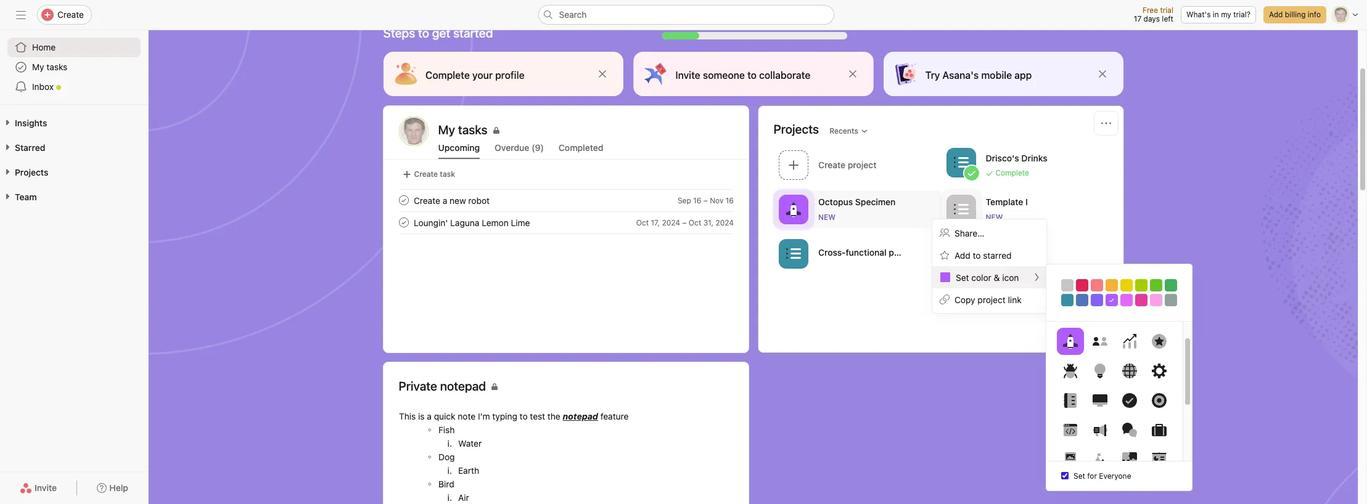 Task type: vqa. For each thing, say whether or not it's contained in the screenshot.
get started
yes



Task type: describe. For each thing, give the bounding box(es) containing it.
i
[[1026, 196, 1028, 207]]

team button
[[0, 191, 37, 204]]

robot
[[468, 195, 490, 206]]

drinks
[[1022, 153, 1048, 163]]

1 16 from the left
[[693, 196, 701, 205]]

what's in my trial? button
[[1181, 6, 1257, 23]]

someone
[[703, 70, 745, 81]]

notepad inside this is a quick note i'm typing to test the notepad feature fish water dog earth bird air
[[563, 412, 598, 422]]

0 vertical spatial list image
[[954, 202, 969, 217]]

set for everyone
[[1074, 472, 1132, 481]]

invite button
[[12, 478, 65, 500]]

create for create a new robot
[[414, 195, 440, 206]]

create task
[[414, 170, 455, 179]]

to collaborate
[[747, 70, 811, 81]]

steps
[[383, 26, 415, 40]]

days
[[1144, 14, 1160, 23]]

add for add billing info
[[1270, 10, 1284, 19]]

add for add to starred
[[955, 250, 971, 261]]

test
[[530, 412, 545, 422]]

task
[[440, 170, 455, 179]]

create project
[[818, 159, 877, 170]]

steps to get started
[[383, 26, 493, 40]]

1 horizontal spatial –
[[703, 196, 708, 205]]

list image
[[954, 155, 969, 170]]

dog
[[438, 452, 455, 463]]

2 2024 from the left
[[716, 218, 734, 227]]

add billing info button
[[1264, 6, 1327, 23]]

to for get started
[[418, 26, 429, 40]]

new for octopus specimen
[[818, 213, 836, 222]]

1 oct from the left
[[636, 218, 649, 227]]

my tasks
[[438, 123, 488, 137]]

recents
[[830, 126, 859, 135]]

complete for complete
[[996, 168, 1029, 177]]

0 vertical spatial projects
[[774, 122, 819, 136]]

octopus
[[818, 196, 853, 207]]

create button
[[37, 5, 92, 25]]

sep 16 – nov 16
[[678, 196, 734, 205]]

cross-functional project plan link
[[774, 235, 941, 275]]

copy project link link
[[933, 289, 1047, 311]]

air
[[458, 493, 469, 503]]

get started
[[432, 26, 493, 40]]

this
[[399, 412, 416, 422]]

light bulb image
[[1093, 364, 1108, 379]]

drisco's drinks
[[986, 153, 1048, 163]]

0 horizontal spatial project
[[889, 247, 918, 258]]

people image
[[1093, 334, 1108, 349]]

your profile
[[472, 70, 524, 81]]

i'm
[[478, 412, 490, 422]]

bug image
[[1063, 364, 1078, 379]]

oct 17, 2024 – oct 31, 2024
[[636, 218, 734, 227]]

home
[[32, 42, 56, 52]]

team
[[15, 192, 37, 202]]

template i new
[[986, 196, 1028, 222]]

quick
[[434, 412, 455, 422]]

for
[[1088, 472, 1098, 481]]

set color & icon
[[956, 272, 1019, 283]]

insights button
[[0, 117, 47, 130]]

help
[[109, 483, 128, 494]]

cross-functional project plan
[[818, 247, 937, 258]]

share…
[[955, 228, 985, 238]]

0 vertical spatial a
[[442, 195, 447, 206]]

private notepad
[[399, 379, 486, 394]]

2 oct from the left
[[689, 218, 701, 227]]

functional
[[846, 247, 887, 258]]

show options image
[[922, 249, 932, 259]]

check image
[[1123, 394, 1137, 408]]

asana's
[[943, 70, 979, 81]]

invite for invite
[[35, 483, 57, 494]]

1 2024 from the left
[[662, 218, 680, 227]]

starred button
[[0, 142, 45, 154]]

search list box
[[538, 5, 834, 25]]

set for set color & icon
[[956, 272, 970, 283]]

graph image
[[1123, 334, 1137, 349]]

page layout image
[[1063, 453, 1078, 468]]

Completed checkbox
[[396, 193, 411, 208]]

Completed checkbox
[[396, 215, 411, 230]]

create a new robot
[[414, 195, 490, 206]]

lime
[[511, 217, 530, 228]]

complete for complete your profile
[[425, 70, 470, 81]]

puzzle image
[[1123, 453, 1137, 468]]

copy project link
[[955, 295, 1022, 305]]

html image
[[1063, 423, 1078, 438]]

create task button
[[399, 166, 458, 183]]

0 horizontal spatial –
[[682, 218, 687, 227]]

completed
[[559, 143, 604, 153]]

17
[[1134, 14, 1142, 23]]

starred
[[15, 143, 45, 153]]

set color & icon link
[[933, 267, 1047, 289]]

complete your profile
[[425, 70, 524, 81]]

home link
[[7, 38, 141, 57]]

everyone
[[1100, 472, 1132, 481]]

list image inside cross-functional project plan link
[[786, 246, 801, 261]]

(9)
[[532, 143, 544, 153]]

copy
[[955, 295, 976, 305]]

add billing info
[[1270, 10, 1322, 19]]

1 horizontal spatial rocket image
[[1063, 334, 1078, 349]]

search
[[559, 9, 587, 20]]

drisco's
[[986, 153, 1019, 163]]

the
[[547, 412, 560, 422]]



Task type: locate. For each thing, give the bounding box(es) containing it.
add left billing
[[1270, 10, 1284, 19]]

16
[[693, 196, 701, 205], [726, 196, 734, 205]]

document containing this is a quick note i'm typing to test the
[[399, 410, 733, 505]]

a right is on the bottom
[[427, 412, 432, 422]]

ja
[[408, 126, 419, 137]]

0 vertical spatial add
[[1270, 10, 1284, 19]]

to inside add to starred link
[[973, 250, 981, 261]]

1 horizontal spatial set
[[1074, 472, 1086, 481]]

project left "show options" icon
[[889, 247, 918, 258]]

1 horizontal spatial notepad
[[563, 412, 598, 422]]

hide sidebar image
[[16, 10, 26, 20]]

create inside button
[[414, 170, 438, 179]]

2 new from the left
[[986, 213, 1003, 222]]

0 vertical spatial rocket image
[[786, 202, 801, 217]]

0 horizontal spatial rocket image
[[786, 202, 801, 217]]

my tasks
[[32, 62, 67, 72]]

lemon
[[482, 217, 509, 228]]

dismiss image up actions icon
[[1098, 69, 1108, 79]]

1 vertical spatial rocket image
[[1063, 334, 1078, 349]]

0 vertical spatial to
[[418, 26, 429, 40]]

notepad up note
[[440, 379, 486, 394]]

1 vertical spatial projects
[[15, 167, 48, 178]]

oct left 17,
[[636, 218, 649, 227]]

what's in my trial?
[[1187, 10, 1251, 19]]

0 vertical spatial project
[[889, 247, 918, 258]]

projects left recents
[[774, 122, 819, 136]]

list image left cross- at the right
[[786, 246, 801, 261]]

star image
[[1152, 334, 1167, 349]]

recents button
[[824, 122, 874, 140]]

try
[[926, 70, 940, 81]]

1 horizontal spatial complete
[[996, 168, 1029, 177]]

in
[[1213, 10, 1220, 19]]

left
[[1163, 14, 1174, 23]]

add to starred
[[955, 250, 1012, 261]]

new
[[450, 195, 466, 206]]

1 vertical spatial complete
[[996, 168, 1029, 177]]

tasks
[[46, 62, 67, 72]]

2 vertical spatial create
[[414, 195, 440, 206]]

create
[[57, 9, 84, 20], [414, 170, 438, 179], [414, 195, 440, 206]]

add
[[1270, 10, 1284, 19], [955, 250, 971, 261]]

completed image
[[396, 193, 411, 208]]

create project link
[[774, 146, 941, 186]]

private
[[399, 379, 437, 394]]

global element
[[0, 30, 148, 104]]

computer image
[[1093, 394, 1108, 408]]

1 vertical spatial –
[[682, 218, 687, 227]]

– left the nov
[[703, 196, 708, 205]]

actions image
[[1102, 118, 1111, 128]]

add to starred link
[[933, 244, 1047, 267]]

Set for Everyone checkbox
[[1062, 473, 1069, 480]]

dismiss image
[[848, 69, 858, 79], [1098, 69, 1108, 79]]

megaphone image
[[1093, 423, 1108, 438]]

1 horizontal spatial a
[[442, 195, 447, 206]]

0 horizontal spatial complete
[[425, 70, 470, 81]]

rocket image left octopus
[[786, 202, 801, 217]]

0 horizontal spatial a
[[427, 412, 432, 422]]

create for create task
[[414, 170, 438, 179]]

set left for
[[1074, 472, 1086, 481]]

0 vertical spatial set
[[956, 272, 970, 283]]

overdue
[[495, 143, 530, 153]]

mountain flag image
[[1093, 453, 1108, 468]]

to right steps
[[418, 26, 429, 40]]

set for set for everyone
[[1074, 472, 1086, 481]]

1 horizontal spatial projects
[[774, 122, 819, 136]]

– down sep
[[682, 218, 687, 227]]

projects down the starred
[[15, 167, 48, 178]]

add down share…
[[955, 250, 971, 261]]

octopus specimen new
[[818, 196, 896, 222]]

info
[[1308, 10, 1322, 19]]

list image
[[954, 202, 969, 217], [786, 246, 801, 261]]

fish
[[438, 425, 455, 436]]

1 dismiss image from the left
[[848, 69, 858, 79]]

overdue (9) button
[[495, 143, 544, 159]]

earth
[[458, 466, 479, 476]]

create up home link
[[57, 9, 84, 20]]

billing
[[1286, 10, 1306, 19]]

new inside octopus specimen new
[[818, 213, 836, 222]]

2 vertical spatial to
[[520, 412, 528, 422]]

chat bubbles image
[[1123, 423, 1137, 438]]

0 vertical spatial invite
[[675, 70, 700, 81]]

oct left 31, at top
[[689, 218, 701, 227]]

completed image
[[396, 215, 411, 230]]

1 horizontal spatial new
[[986, 213, 1003, 222]]

create left task
[[414, 170, 438, 179]]

1 horizontal spatial invite
[[675, 70, 700, 81]]

sep
[[678, 196, 691, 205]]

0 horizontal spatial oct
[[636, 218, 649, 227]]

&
[[994, 272, 1000, 283]]

a left new
[[442, 195, 447, 206]]

gear image
[[1152, 364, 1167, 379]]

new down octopus
[[818, 213, 836, 222]]

create inside popup button
[[57, 9, 84, 20]]

icon
[[1003, 272, 1019, 283]]

invite inside button
[[35, 483, 57, 494]]

1 horizontal spatial add
[[1270, 10, 1284, 19]]

globe image
[[1123, 364, 1137, 379]]

to left "starred"
[[973, 250, 981, 261]]

0 vertical spatial complete
[[425, 70, 470, 81]]

1 vertical spatial a
[[427, 412, 432, 422]]

target image
[[1152, 394, 1167, 408]]

0 horizontal spatial projects
[[15, 167, 48, 178]]

to inside this is a quick note i'm typing to test the notepad feature fish water dog earth bird air
[[520, 412, 528, 422]]

16 right sep
[[693, 196, 701, 205]]

1 vertical spatial add
[[955, 250, 971, 261]]

color
[[972, 272, 992, 283]]

notebook image
[[1063, 394, 1078, 408]]

free
[[1143, 6, 1159, 15]]

0 horizontal spatial 2024
[[662, 218, 680, 227]]

17,
[[651, 218, 660, 227]]

1 vertical spatial invite
[[35, 483, 57, 494]]

specimen
[[855, 196, 896, 207]]

what's
[[1187, 10, 1211, 19]]

1 horizontal spatial oct
[[689, 218, 701, 227]]

projects inside dropdown button
[[15, 167, 48, 178]]

complete down the steps to get started
[[425, 70, 470, 81]]

project
[[889, 247, 918, 258], [978, 295, 1006, 305]]

0 horizontal spatial 16
[[693, 196, 701, 205]]

laguna
[[450, 217, 479, 228]]

overdue (9)
[[495, 143, 544, 153]]

my
[[32, 62, 44, 72]]

set left color
[[956, 272, 970, 283]]

completed button
[[559, 143, 604, 159]]

to for starred
[[973, 250, 981, 261]]

inbox link
[[7, 77, 141, 97]]

0 vertical spatial notepad
[[440, 379, 486, 394]]

upcoming button
[[438, 143, 480, 159]]

typing
[[492, 412, 517, 422]]

note
[[458, 412, 475, 422]]

rocket image
[[786, 202, 801, 217], [1063, 334, 1078, 349]]

1 vertical spatial set
[[1074, 472, 1086, 481]]

0 horizontal spatial list image
[[786, 246, 801, 261]]

presentation image
[[1152, 453, 1167, 468]]

1 vertical spatial project
[[978, 295, 1006, 305]]

to left the test
[[520, 412, 528, 422]]

create for create
[[57, 9, 84, 20]]

dismiss image for invite someone to collaborate
[[848, 69, 858, 79]]

this is a quick note i'm typing to test the notepad feature fish water dog earth bird air
[[399, 412, 629, 503]]

1 horizontal spatial dismiss image
[[1098, 69, 1108, 79]]

1 horizontal spatial project
[[978, 295, 1006, 305]]

trial?
[[1234, 10, 1251, 19]]

rocket image up bug image at the bottom of the page
[[1063, 334, 1078, 349]]

document
[[399, 410, 733, 505]]

1 vertical spatial create
[[414, 170, 438, 179]]

loungin'
[[414, 217, 448, 228]]

oct
[[636, 218, 649, 227], [689, 218, 701, 227]]

1 horizontal spatial list image
[[954, 202, 969, 217]]

new for template i
[[986, 213, 1003, 222]]

1 horizontal spatial 2024
[[716, 218, 734, 227]]

dismiss image up recents dropdown button
[[848, 69, 858, 79]]

feature
[[600, 412, 629, 422]]

0 horizontal spatial new
[[818, 213, 836, 222]]

1 new from the left
[[818, 213, 836, 222]]

31,
[[703, 218, 714, 227]]

complete
[[425, 70, 470, 81], [996, 168, 1029, 177]]

2 dismiss image from the left
[[1098, 69, 1108, 79]]

loungin' laguna lemon lime
[[414, 217, 530, 228]]

search button
[[538, 5, 834, 25]]

my tasks link
[[7, 57, 141, 77]]

is
[[418, 412, 425, 422]]

nov
[[710, 196, 724, 205]]

invite
[[675, 70, 700, 81], [35, 483, 57, 494]]

0 horizontal spatial invite
[[35, 483, 57, 494]]

insights
[[15, 118, 47, 128]]

dismiss image for try asana's mobile app
[[1098, 69, 1108, 79]]

0 vertical spatial create
[[57, 9, 84, 20]]

a inside this is a quick note i'm typing to test the notepad feature fish water dog earth bird air
[[427, 412, 432, 422]]

1 vertical spatial notepad
[[563, 412, 598, 422]]

help button
[[89, 478, 136, 500]]

1 horizontal spatial to
[[520, 412, 528, 422]]

list image up share…
[[954, 202, 969, 217]]

0 horizontal spatial set
[[956, 272, 970, 283]]

1 vertical spatial list image
[[786, 246, 801, 261]]

ja button
[[399, 117, 428, 146]]

dismiss image
[[598, 69, 608, 79]]

add inside button
[[1270, 10, 1284, 19]]

notepad right the
[[563, 412, 598, 422]]

complete down drisco's drinks
[[996, 168, 1029, 177]]

1 horizontal spatial 16
[[726, 196, 734, 205]]

invite someone to collaborate
[[675, 70, 811, 81]]

mobile app
[[981, 70, 1032, 81]]

my tasks link
[[438, 122, 733, 139]]

0 horizontal spatial notepad
[[440, 379, 486, 394]]

new
[[818, 213, 836, 222], [986, 213, 1003, 222]]

1 vertical spatial to
[[973, 250, 981, 261]]

project down set color & icon link
[[978, 295, 1006, 305]]

–
[[703, 196, 708, 205], [682, 218, 687, 227]]

0 horizontal spatial to
[[418, 26, 429, 40]]

2 horizontal spatial to
[[973, 250, 981, 261]]

0 horizontal spatial dismiss image
[[848, 69, 858, 79]]

link
[[1008, 295, 1022, 305]]

0 vertical spatial –
[[703, 196, 708, 205]]

new up share… link
[[986, 213, 1003, 222]]

create up loungin'
[[414, 195, 440, 206]]

share… link
[[933, 222, 1047, 244]]

2 16 from the left
[[726, 196, 734, 205]]

invite for invite someone to collaborate
[[675, 70, 700, 81]]

new inside the template i new
[[986, 213, 1003, 222]]

notepad
[[440, 379, 486, 394], [563, 412, 598, 422]]

2024 right 17,
[[662, 218, 680, 227]]

0 horizontal spatial add
[[955, 250, 971, 261]]

2024 right 31, at top
[[716, 218, 734, 227]]

cross-
[[818, 247, 846, 258]]

inbox
[[32, 81, 54, 92]]

a
[[442, 195, 447, 206], [427, 412, 432, 422]]

briefcase image
[[1152, 423, 1167, 438]]

16 right the nov
[[726, 196, 734, 205]]

my
[[1222, 10, 1232, 19]]

projects
[[774, 122, 819, 136], [15, 167, 48, 178]]



